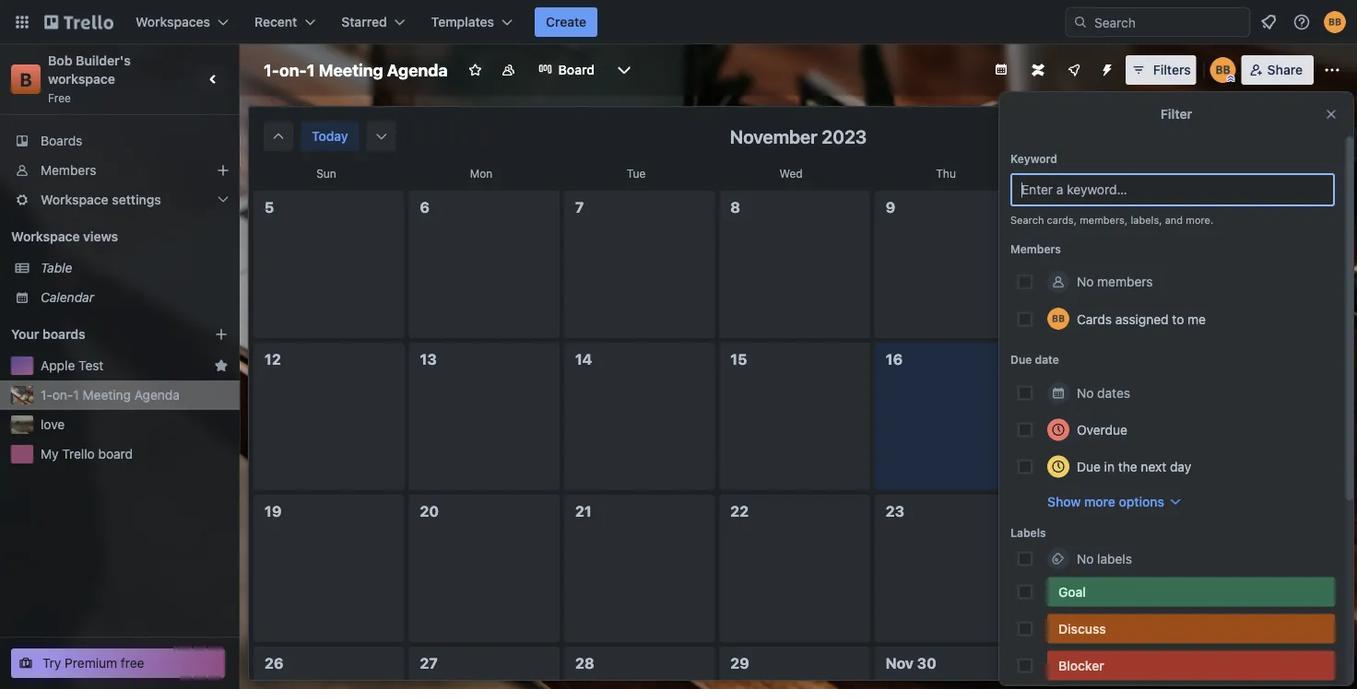Task type: locate. For each thing, give the bounding box(es) containing it.
add board image
[[214, 327, 229, 342]]

2 no from the top
[[1077, 386, 1094, 401]]

members down search
[[1011, 243, 1061, 255]]

me
[[1188, 311, 1206, 327]]

1 horizontal spatial 1-on-1 meeting agenda
[[264, 60, 448, 80]]

recent button
[[244, 7, 327, 37]]

2 horizontal spatial 1
[[1072, 655, 1078, 673]]

workspace views
[[11, 229, 118, 244]]

no left dates
[[1077, 386, 1094, 401]]

test
[[78, 358, 104, 374]]

1 vertical spatial bob builder (bobbuilder40) image
[[1211, 57, 1236, 83]]

0 vertical spatial 1
[[307, 60, 315, 80]]

1 vertical spatial on-
[[52, 388, 73, 403]]

due left in
[[1077, 459, 1101, 475]]

0 vertical spatial bob builder (bobbuilder40) image
[[1324, 11, 1346, 33]]

boards link
[[0, 126, 240, 156]]

1 horizontal spatial agenda
[[387, 60, 448, 80]]

0 vertical spatial meeting
[[319, 60, 383, 80]]

your
[[11, 327, 39, 342]]

bob builder's workspace link
[[48, 53, 134, 87]]

dates
[[1098, 386, 1131, 401]]

templates button
[[420, 7, 524, 37]]

20
[[420, 503, 439, 521]]

search image
[[1074, 15, 1088, 30]]

free
[[121, 656, 144, 671]]

board
[[559, 62, 595, 77]]

0 horizontal spatial on-
[[52, 388, 73, 403]]

my
[[41, 447, 59, 462]]

workspace visible image
[[501, 63, 516, 77]]

free
[[48, 91, 71, 104]]

day
[[1170, 459, 1192, 475]]

table
[[41, 261, 72, 276]]

workspace settings
[[41, 192, 161, 208]]

0 horizontal spatial agenda
[[134, 388, 180, 403]]

1-on-1 meeting agenda down starred
[[264, 60, 448, 80]]

filters
[[1154, 62, 1191, 77]]

your boards with 4 items element
[[11, 324, 186, 346]]

calendar power-up image
[[994, 62, 1009, 77]]

0 vertical spatial no
[[1077, 274, 1094, 290]]

members
[[1098, 274, 1153, 290]]

no for no labels
[[1077, 552, 1094, 567]]

fri
[[1095, 167, 1108, 180]]

16
[[886, 351, 903, 368]]

to
[[1173, 311, 1185, 327]]

workspace
[[41, 192, 109, 208], [11, 229, 80, 244]]

agenda left star or unstar board image
[[387, 60, 448, 80]]

meeting
[[319, 60, 383, 80], [83, 388, 131, 403]]

1 no from the top
[[1077, 274, 1094, 290]]

in
[[1105, 459, 1115, 475]]

1-on-1 meeting agenda
[[264, 60, 448, 80], [41, 388, 180, 403]]

create button
[[535, 7, 598, 37]]

nov 30
[[886, 655, 937, 673]]

show more options
[[1048, 494, 1165, 510]]

agenda up love link
[[134, 388, 180, 403]]

1 down 'recent' popup button
[[307, 60, 315, 80]]

keyword
[[1011, 152, 1058, 165]]

color: orange, title: "discuss" element
[[1048, 615, 1335, 644]]

1 right dec
[[1072, 655, 1078, 673]]

2 vertical spatial 1
[[1072, 655, 1078, 673]]

overdue
[[1077, 422, 1128, 438]]

1- up love
[[41, 388, 52, 403]]

try premium free button
[[11, 649, 225, 679]]

0 horizontal spatial meeting
[[83, 388, 131, 403]]

2 vertical spatial no
[[1077, 552, 1094, 567]]

members down boards
[[41, 163, 96, 178]]

calendar
[[41, 290, 94, 305]]

filter
[[1161, 107, 1193, 122]]

tue
[[627, 167, 646, 180]]

1- inside board name text box
[[264, 60, 279, 80]]

workspace inside popup button
[[41, 192, 109, 208]]

love link
[[41, 416, 229, 434]]

on-
[[279, 60, 307, 80], [52, 388, 73, 403]]

7
[[575, 199, 584, 216]]

1 vertical spatial meeting
[[83, 388, 131, 403]]

0 vertical spatial agenda
[[387, 60, 448, 80]]

members,
[[1080, 214, 1128, 226]]

workspace for workspace settings
[[41, 192, 109, 208]]

search cards, members, labels, and more.
[[1011, 214, 1214, 226]]

no labels
[[1077, 552, 1133, 567]]

this member is an admin of this board. image
[[1227, 75, 1236, 83]]

1 horizontal spatial on-
[[279, 60, 307, 80]]

starred icon image
[[214, 359, 229, 374]]

board link
[[527, 55, 606, 85]]

b
[[20, 68, 32, 90]]

workspace up the workspace views
[[41, 192, 109, 208]]

0 vertical spatial 1-
[[264, 60, 279, 80]]

open information menu image
[[1293, 13, 1311, 31]]

due date
[[1011, 354, 1059, 367]]

workspaces
[[136, 14, 210, 30]]

0 vertical spatial due
[[1011, 354, 1032, 367]]

no for no members
[[1077, 274, 1094, 290]]

due
[[1011, 354, 1032, 367], [1077, 459, 1101, 475]]

members
[[41, 163, 96, 178], [1011, 243, 1061, 255]]

1 horizontal spatial meeting
[[319, 60, 383, 80]]

24
[[1041, 503, 1060, 521]]

1 vertical spatial 1-
[[41, 388, 52, 403]]

19
[[265, 503, 282, 521]]

assigned
[[1116, 311, 1169, 327]]

1 vertical spatial 1
[[73, 388, 79, 403]]

1 inside board name text box
[[307, 60, 315, 80]]

0 horizontal spatial 1-
[[41, 388, 52, 403]]

builder's
[[76, 53, 131, 68]]

confluence icon image
[[1032, 64, 1045, 77]]

power ups image
[[1067, 63, 1082, 77]]

on- down apple
[[52, 388, 73, 403]]

1 horizontal spatial 1
[[307, 60, 315, 80]]

1 vertical spatial workspace
[[11, 229, 80, 244]]

bob builder (bobbuilder40) image
[[1324, 11, 1346, 33], [1211, 57, 1236, 83]]

bob builder (bobbuilder40) image right open information menu icon
[[1324, 11, 1346, 33]]

on- inside board name text box
[[279, 60, 307, 80]]

1 horizontal spatial due
[[1077, 459, 1101, 475]]

1-on-1 meeting agenda down apple test link
[[41, 388, 180, 403]]

3 no from the top
[[1077, 552, 1094, 567]]

wed
[[780, 167, 803, 180]]

due left date
[[1011, 354, 1032, 367]]

12
[[265, 351, 281, 368]]

0 vertical spatial workspace
[[41, 192, 109, 208]]

0 horizontal spatial due
[[1011, 354, 1032, 367]]

0 vertical spatial on-
[[279, 60, 307, 80]]

on- down 'recent' popup button
[[279, 60, 307, 80]]

0 vertical spatial 1-on-1 meeting agenda
[[264, 60, 448, 80]]

1 down apple test
[[73, 388, 79, 403]]

show
[[1048, 494, 1081, 510]]

cards
[[1077, 311, 1112, 327]]

and
[[1165, 214, 1183, 226]]

cards assigned to me
[[1077, 311, 1206, 327]]

primary element
[[0, 0, 1358, 44]]

1 vertical spatial agenda
[[134, 388, 180, 403]]

23
[[886, 503, 905, 521]]

meeting down "test"
[[83, 388, 131, 403]]

sm image
[[269, 127, 288, 146]]

1 vertical spatial due
[[1077, 459, 1101, 475]]

no up cards
[[1077, 274, 1094, 290]]

1- down recent
[[264, 60, 279, 80]]

26
[[265, 655, 284, 673]]

no left labels on the right of page
[[1077, 552, 1094, 567]]

workspace up "table"
[[11, 229, 80, 244]]

recent
[[255, 14, 297, 30]]

0 vertical spatial members
[[41, 163, 96, 178]]

1 horizontal spatial bob builder (bobbuilder40) image
[[1324, 11, 1346, 33]]

1 horizontal spatial members
[[1011, 243, 1061, 255]]

0 horizontal spatial members
[[41, 163, 96, 178]]

0 horizontal spatial 1-on-1 meeting agenda
[[41, 388, 180, 403]]

bob builder (bobbuilder40) image right filters
[[1211, 57, 1236, 83]]

bob
[[48, 53, 72, 68]]

1 vertical spatial no
[[1077, 386, 1094, 401]]

goal
[[1059, 585, 1086, 600]]

8
[[731, 199, 741, 216]]

no dates
[[1077, 386, 1131, 401]]

close popover image
[[1324, 107, 1339, 122]]

agenda
[[387, 60, 448, 80], [134, 388, 180, 403]]

no
[[1077, 274, 1094, 290], [1077, 386, 1094, 401], [1077, 552, 1094, 567]]

1 horizontal spatial 1-
[[264, 60, 279, 80]]

0 horizontal spatial 1
[[73, 388, 79, 403]]

agenda inside board name text box
[[387, 60, 448, 80]]

meeting down starred
[[319, 60, 383, 80]]



Task type: vqa. For each thing, say whether or not it's contained in the screenshot.
Black
no



Task type: describe. For each thing, give the bounding box(es) containing it.
back to home image
[[44, 7, 113, 37]]

filters button
[[1126, 55, 1197, 85]]

blocker
[[1059, 658, 1105, 674]]

6
[[420, 199, 430, 216]]

sun
[[317, 167, 336, 180]]

bob builder (bobbuilder40) image
[[1048, 308, 1070, 330]]

options
[[1119, 494, 1165, 510]]

1 vertical spatial 1-on-1 meeting agenda
[[41, 388, 180, 403]]

meeting inside board name text box
[[319, 60, 383, 80]]

workspace navigation collapse icon image
[[201, 66, 227, 92]]

27
[[420, 655, 438, 673]]

1 vertical spatial members
[[1011, 243, 1061, 255]]

Board name text field
[[255, 55, 457, 85]]

sat
[[1248, 167, 1265, 180]]

thu
[[936, 167, 956, 180]]

week
[[1143, 129, 1177, 144]]

board
[[98, 447, 133, 462]]

boards
[[41, 133, 82, 148]]

templates
[[431, 14, 494, 30]]

star or unstar board image
[[468, 63, 483, 77]]

trello
[[62, 447, 95, 462]]

cards,
[[1047, 214, 1077, 226]]

2023
[[822, 125, 867, 147]]

table link
[[41, 259, 229, 278]]

5
[[265, 199, 274, 216]]

b link
[[11, 65, 41, 94]]

try premium free
[[42, 656, 144, 671]]

boards
[[42, 327, 85, 342]]

color: green, title: "goal" element
[[1048, 578, 1335, 607]]

create
[[546, 14, 587, 30]]

14
[[575, 351, 592, 368]]

my trello board link
[[41, 445, 229, 464]]

show more options button
[[1048, 493, 1183, 511]]

sm image
[[372, 127, 391, 146]]

2
[[1197, 655, 1205, 673]]

workspace for workspace views
[[11, 229, 80, 244]]

automation image
[[1093, 55, 1118, 81]]

november 2023
[[730, 125, 867, 147]]

17
[[1041, 351, 1057, 368]]

starred
[[342, 14, 387, 30]]

mon
[[470, 167, 493, 180]]

1-on-1 meeting agenda inside board name text box
[[264, 60, 448, 80]]

color: red, title: "blocker" element
[[1048, 652, 1335, 681]]

starred button
[[330, 7, 417, 37]]

november
[[730, 125, 818, 147]]

29
[[731, 655, 750, 673]]

22
[[731, 503, 749, 521]]

10
[[1041, 199, 1058, 216]]

calendar link
[[41, 289, 229, 307]]

labels
[[1011, 527, 1046, 540]]

11
[[1197, 199, 1211, 216]]

week button
[[1132, 122, 1188, 151]]

search
[[1011, 214, 1044, 226]]

due in the next day
[[1077, 459, 1192, 475]]

share button
[[1242, 55, 1314, 85]]

the
[[1119, 459, 1138, 475]]

0 notifications image
[[1258, 11, 1280, 33]]

apple test
[[41, 358, 104, 374]]

no for no dates
[[1077, 386, 1094, 401]]

Search field
[[1088, 8, 1250, 36]]

no members
[[1077, 274, 1153, 290]]

labels,
[[1131, 214, 1163, 226]]

9
[[886, 199, 896, 216]]

workspaces button
[[125, 7, 240, 37]]

15
[[731, 351, 747, 368]]

your boards
[[11, 327, 85, 342]]

28
[[575, 655, 594, 673]]

settings
[[112, 192, 161, 208]]

share
[[1268, 62, 1303, 77]]

workspace
[[48, 71, 115, 87]]

bob builder's workspace free
[[48, 53, 134, 104]]

show menu image
[[1323, 61, 1342, 79]]

nov
[[886, 655, 914, 673]]

21
[[575, 503, 592, 521]]

discuss
[[1059, 622, 1107, 637]]

Enter a keyword… text field
[[1011, 173, 1335, 207]]

date
[[1035, 354, 1059, 367]]

apple
[[41, 358, 75, 374]]

premium
[[65, 656, 117, 671]]

dec
[[1041, 655, 1068, 673]]

30
[[917, 655, 937, 673]]

due for due in the next day
[[1077, 459, 1101, 475]]

customize views image
[[615, 61, 633, 79]]

apple test link
[[41, 357, 207, 375]]

next
[[1141, 459, 1167, 475]]

dec 1
[[1041, 655, 1078, 673]]

members link
[[0, 156, 240, 185]]

0 horizontal spatial bob builder (bobbuilder40) image
[[1211, 57, 1236, 83]]

due for due date
[[1011, 354, 1032, 367]]

love
[[41, 417, 65, 433]]

try
[[42, 656, 61, 671]]

my trello board
[[41, 447, 133, 462]]



